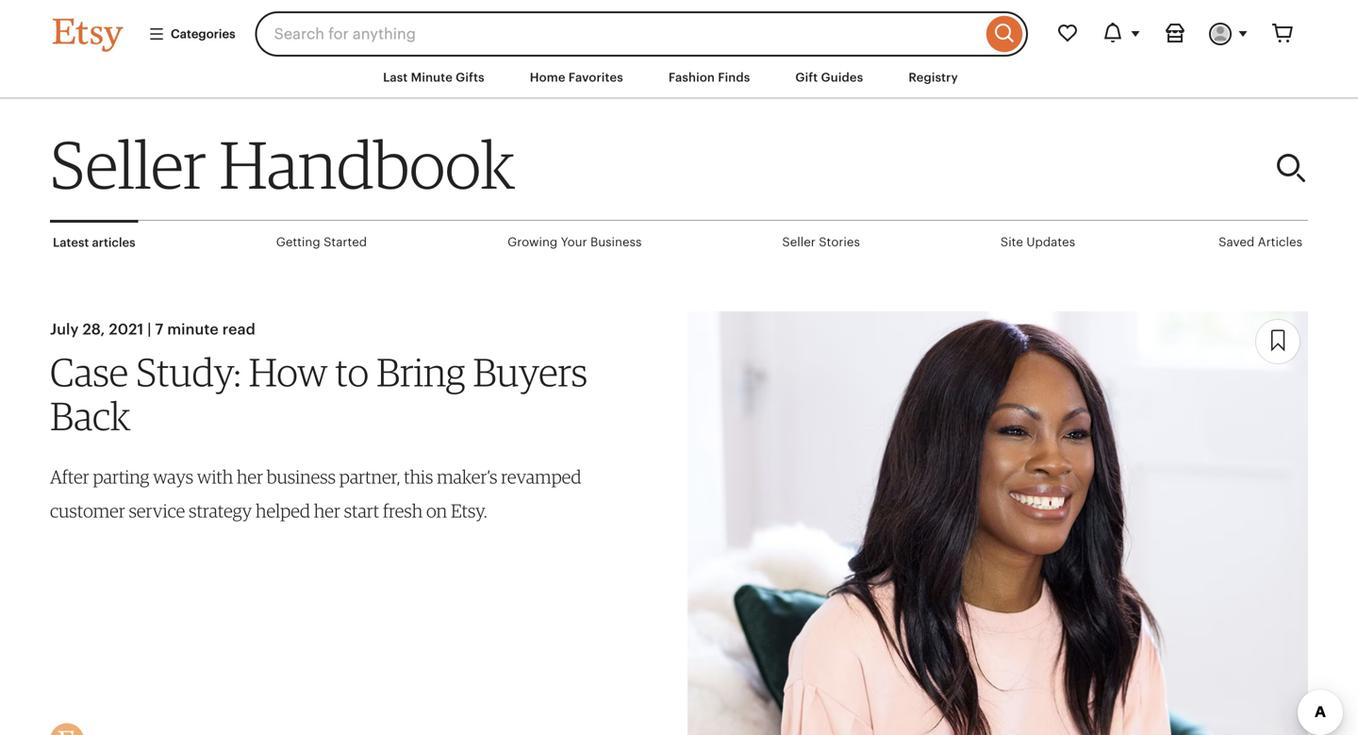 Task type: locate. For each thing, give the bounding box(es) containing it.
fresh
[[383, 500, 423, 522]]

menu bar containing categories
[[0, 0, 1359, 99]]

1 vertical spatial her
[[314, 500, 340, 522]]

2021
[[109, 321, 144, 338]]

articles
[[92, 236, 136, 250]]

seller handbook
[[50, 125, 515, 204]]

this
[[404, 466, 433, 488]]

0 vertical spatial her
[[237, 466, 263, 488]]

etsy.
[[451, 500, 487, 522]]

0 horizontal spatial her
[[237, 466, 263, 488]]

with
[[197, 466, 233, 488]]

seller stories link
[[780, 221, 863, 263]]

seller for seller handbook
[[50, 125, 207, 204]]

case study: how to bring buyers back
[[50, 348, 588, 439]]

read
[[222, 321, 256, 338]]

business
[[591, 235, 642, 249]]

registry link
[[895, 60, 973, 95]]

finds
[[718, 70, 751, 84]]

her
[[237, 466, 263, 488], [314, 500, 340, 522]]

last minute gifts
[[383, 70, 485, 84]]

categories button
[[134, 17, 250, 51]]

site updates link
[[998, 221, 1079, 263]]

maker's
[[437, 466, 498, 488]]

seller
[[50, 125, 207, 204], [783, 235, 816, 249]]

revamped
[[501, 466, 582, 488]]

her left start
[[314, 500, 340, 522]]

seller left stories
[[783, 235, 816, 249]]

0 horizontal spatial seller
[[50, 125, 207, 204]]

business
[[267, 466, 336, 488]]

seller handbook link
[[50, 125, 936, 204]]

menu bar
[[0, 0, 1359, 99], [19, 57, 1340, 99]]

seller stories
[[783, 235, 860, 249]]

getting
[[276, 235, 320, 249]]

july
[[50, 321, 79, 338]]

to
[[335, 348, 369, 396]]

saved articles
[[1219, 235, 1303, 249]]

partner,
[[339, 466, 400, 488]]

1 horizontal spatial seller
[[783, 235, 816, 249]]

guides
[[821, 70, 864, 84]]

stories
[[819, 235, 860, 249]]

0 vertical spatial seller
[[50, 125, 207, 204]]

home favorites
[[530, 70, 624, 84]]

her right with
[[237, 466, 263, 488]]

saved articles link
[[1216, 221, 1306, 263]]

last
[[383, 70, 408, 84]]

service
[[129, 500, 185, 522]]

None search field
[[255, 11, 1029, 57]]

none search field inside categories banner
[[255, 11, 1029, 57]]

on
[[426, 500, 447, 522]]

site updates
[[1001, 235, 1076, 249]]

Search for anything text field
[[255, 11, 982, 57]]

1 vertical spatial seller
[[783, 235, 816, 249]]

seller up articles at the top
[[50, 125, 207, 204]]

seller inside "link"
[[783, 235, 816, 249]]

growing your business link
[[505, 221, 645, 263]]

updates
[[1027, 235, 1076, 249]]

7
[[155, 321, 164, 338]]

|
[[147, 321, 152, 338]]



Task type: vqa. For each thing, say whether or not it's contained in the screenshot.
Home Favorites
yes



Task type: describe. For each thing, give the bounding box(es) containing it.
minute
[[167, 321, 219, 338]]

study:
[[136, 348, 241, 396]]

registry
[[909, 70, 959, 84]]

home
[[530, 70, 566, 84]]

buyers
[[473, 348, 588, 396]]

getting started link
[[273, 221, 370, 263]]

ways
[[153, 466, 193, 488]]

categories
[[171, 27, 236, 41]]

parting
[[93, 466, 149, 488]]

title image for the article image
[[688, 312, 1309, 735]]

articles
[[1258, 235, 1303, 249]]

site
[[1001, 235, 1024, 249]]

menu bar containing last minute gifts
[[19, 57, 1340, 99]]

how
[[249, 348, 328, 396]]

case
[[50, 348, 128, 396]]

seller for seller stories
[[783, 235, 816, 249]]

gift guides
[[796, 70, 864, 84]]

growing your business
[[508, 235, 642, 249]]

gifts
[[456, 70, 485, 84]]

home favorites link
[[516, 60, 638, 95]]

your
[[561, 235, 587, 249]]

1 horizontal spatial her
[[314, 500, 340, 522]]

back
[[50, 392, 131, 439]]

strategy
[[189, 500, 252, 522]]

getting started
[[276, 235, 367, 249]]

minute
[[411, 70, 453, 84]]

after
[[50, 466, 89, 488]]

gift guides link
[[782, 60, 878, 95]]

gift
[[796, 70, 818, 84]]

favorites
[[569, 70, 624, 84]]

growing
[[508, 235, 558, 249]]

fashion finds link
[[655, 60, 765, 95]]

start
[[344, 500, 379, 522]]

last minute gifts link
[[369, 60, 499, 95]]

july 28, 2021 |                      7 minute read
[[50, 321, 256, 338]]

helped
[[256, 500, 310, 522]]

latest articles link
[[50, 220, 138, 263]]

latest articles
[[53, 236, 136, 250]]

latest
[[53, 236, 89, 250]]

customer
[[50, 500, 125, 522]]

bring
[[377, 348, 466, 396]]

saved
[[1219, 235, 1255, 249]]

categories banner
[[19, 0, 1340, 57]]

fashion
[[669, 70, 715, 84]]

after parting ways with her business partner, this maker's revamped customer service strategy helped her start fresh on etsy.
[[50, 466, 582, 522]]

handbook
[[219, 125, 515, 204]]

fashion finds
[[669, 70, 751, 84]]

28,
[[83, 321, 105, 338]]

started
[[324, 235, 367, 249]]



